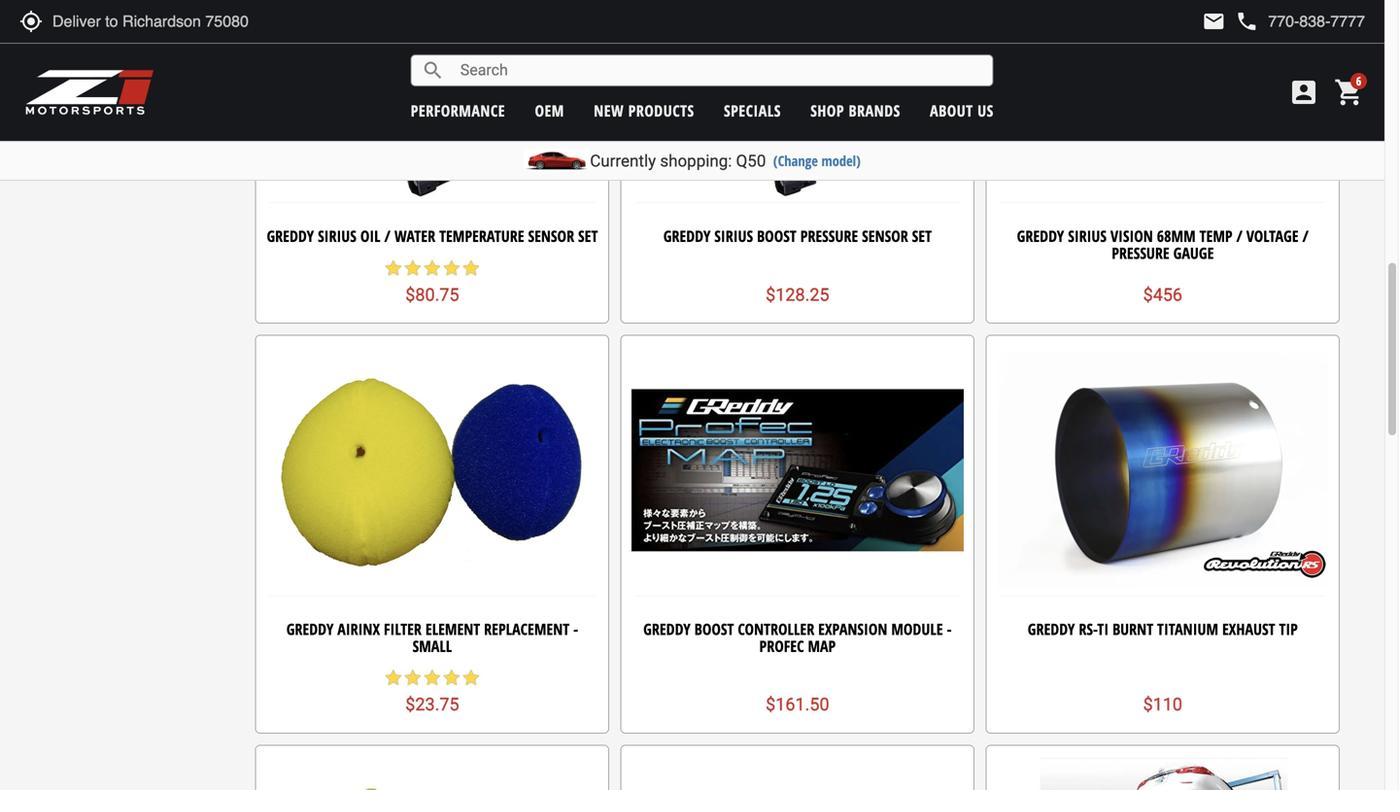 Task type: describe. For each thing, give the bounding box(es) containing it.
$80.75
[[406, 285, 459, 305]]

shop brands
[[811, 100, 901, 121]]

shopping:
[[660, 151, 732, 171]]

shop
[[811, 100, 845, 121]]

star star star star star $23.75
[[384, 668, 481, 715]]

1 set from the left
[[578, 226, 598, 247]]

titanium
[[1158, 619, 1219, 640]]

greddy boost controller expansion module - profec map
[[644, 619, 952, 657]]

expansion
[[819, 619, 888, 640]]

performance
[[411, 100, 506, 121]]

temp
[[1200, 226, 1233, 247]]

sirius for oil
[[318, 226, 357, 247]]

currently
[[590, 151, 656, 171]]

0 vertical spatial boost
[[757, 226, 797, 247]]

greddy airinx filter element replacement - small
[[287, 619, 579, 657]]

performance link
[[411, 100, 506, 121]]

phone
[[1236, 10, 1259, 33]]

68mm
[[1158, 226, 1196, 247]]

$128.25
[[766, 285, 830, 305]]

1 sensor from the left
[[528, 226, 575, 247]]

2 / from the left
[[1237, 226, 1243, 247]]

shopping_cart
[[1335, 77, 1366, 108]]

us
[[978, 100, 994, 121]]

my_location
[[19, 10, 43, 33]]

temperature
[[440, 226, 525, 247]]

airinx
[[338, 619, 380, 640]]

controller
[[738, 619, 815, 640]]

- for greddy boost controller expansion module - profec map
[[947, 619, 952, 640]]

3 / from the left
[[1303, 226, 1310, 247]]

new products
[[594, 100, 695, 121]]

currently shopping: q50 (change model)
[[590, 151, 861, 171]]

mail link
[[1203, 10, 1226, 33]]

sirius for boost
[[715, 226, 754, 247]]

greddy for greddy sirius boost pressure sensor set
[[664, 226, 711, 247]]

shop brands link
[[811, 100, 901, 121]]

shopping_cart link
[[1330, 77, 1366, 108]]

account_box link
[[1284, 77, 1325, 108]]

new
[[594, 100, 624, 121]]

voltage
[[1247, 226, 1299, 247]]

$161.50
[[766, 695, 830, 715]]

greddy for greddy boost controller expansion module - profec map
[[644, 619, 691, 640]]

greddy rs-ti burnt titanium exhaust tip
[[1028, 619, 1299, 640]]

ti
[[1098, 619, 1109, 640]]

greddy for greddy sirius oil / water temperature sensor set
[[267, 226, 314, 247]]

filter
[[384, 619, 422, 640]]



Task type: locate. For each thing, give the bounding box(es) containing it.
oem link
[[535, 100, 565, 121]]

/
[[385, 226, 391, 247], [1237, 226, 1243, 247], [1303, 226, 1310, 247]]

boost
[[757, 226, 797, 247], [695, 619, 734, 640]]

sirius down currently shopping: q50 (change model)
[[715, 226, 754, 247]]

vision
[[1111, 226, 1154, 247]]

search
[[422, 59, 445, 82]]

specials link
[[724, 100, 782, 121]]

pressure up "$128.25"
[[801, 226, 859, 247]]

- for greddy airinx filter element replacement - small
[[574, 619, 579, 640]]

0 horizontal spatial /
[[385, 226, 391, 247]]

greddy for greddy airinx filter element replacement - small
[[287, 619, 334, 640]]

1 horizontal spatial -
[[947, 619, 952, 640]]

mail phone
[[1203, 10, 1259, 33]]

sirius
[[318, 226, 357, 247], [715, 226, 754, 247], [1069, 226, 1107, 247]]

gauge
[[1174, 243, 1215, 264]]

- inside greddy airinx filter element replacement - small
[[574, 619, 579, 640]]

0 horizontal spatial -
[[574, 619, 579, 640]]

map
[[808, 636, 836, 657]]

z1 motorsports logo image
[[24, 68, 155, 117]]

tip
[[1280, 619, 1299, 640]]

(change model) link
[[774, 151, 861, 170]]

3 sirius from the left
[[1069, 226, 1107, 247]]

0 horizontal spatial set
[[578, 226, 598, 247]]

1 horizontal spatial sirius
[[715, 226, 754, 247]]

2 - from the left
[[947, 619, 952, 640]]

1 sirius from the left
[[318, 226, 357, 247]]

boost up "$128.25"
[[757, 226, 797, 247]]

0 horizontal spatial pressure
[[801, 226, 859, 247]]

-
[[574, 619, 579, 640], [947, 619, 952, 640]]

1 vertical spatial boost
[[695, 619, 734, 640]]

0 horizontal spatial sensor
[[528, 226, 575, 247]]

specials
[[724, 100, 782, 121]]

account_box
[[1289, 77, 1320, 108]]

- right replacement
[[574, 619, 579, 640]]

0 horizontal spatial boost
[[695, 619, 734, 640]]

greddy inside greddy airinx filter element replacement - small
[[287, 619, 334, 640]]

greddy for greddy sirius vision 68mm temp / voltage / pressure gauge
[[1018, 226, 1065, 247]]

(change
[[774, 151, 819, 170]]

$23.75
[[406, 695, 459, 715]]

pressure
[[801, 226, 859, 247], [1112, 243, 1170, 264]]

boost inside greddy boost controller expansion module - profec map
[[695, 619, 734, 640]]

- right module
[[947, 619, 952, 640]]

sirius inside greddy sirius vision 68mm temp / voltage / pressure gauge
[[1069, 226, 1107, 247]]

greddy sirius oil / water temperature sensor set
[[267, 226, 598, 247]]

water
[[395, 226, 436, 247]]

/ right temp
[[1237, 226, 1243, 247]]

/ right voltage
[[1303, 226, 1310, 247]]

1 horizontal spatial pressure
[[1112, 243, 1170, 264]]

q50
[[737, 151, 766, 171]]

1 horizontal spatial /
[[1237, 226, 1243, 247]]

module
[[892, 619, 944, 640]]

greddy sirius vision 68mm temp / voltage / pressure gauge
[[1018, 226, 1310, 264]]

about us link
[[930, 100, 994, 121]]

greddy inside greddy sirius vision 68mm temp / voltage / pressure gauge
[[1018, 226, 1065, 247]]

/ right oil
[[385, 226, 391, 247]]

2 horizontal spatial sirius
[[1069, 226, 1107, 247]]

greddy
[[267, 226, 314, 247], [664, 226, 711, 247], [1018, 226, 1065, 247], [287, 619, 334, 640], [644, 619, 691, 640], [1028, 619, 1076, 640]]

model)
[[822, 151, 861, 170]]

greddy sirius boost pressure sensor set
[[664, 226, 932, 247]]

element
[[426, 619, 480, 640]]

1 horizontal spatial boost
[[757, 226, 797, 247]]

1 horizontal spatial sensor
[[862, 226, 909, 247]]

sirius left the vision
[[1069, 226, 1107, 247]]

new products link
[[594, 100, 695, 121]]

oem
[[535, 100, 565, 121]]

1 - from the left
[[574, 619, 579, 640]]

- inside greddy boost controller expansion module - profec map
[[947, 619, 952, 640]]

2 sirius from the left
[[715, 226, 754, 247]]

about us
[[930, 100, 994, 121]]

2 horizontal spatial /
[[1303, 226, 1310, 247]]

mail
[[1203, 10, 1226, 33]]

products
[[629, 100, 695, 121]]

pressure up $456
[[1112, 243, 1170, 264]]

rs-
[[1080, 619, 1098, 640]]

small
[[413, 636, 452, 657]]

burnt
[[1113, 619, 1154, 640]]

$456
[[1144, 285, 1183, 305]]

replacement
[[484, 619, 570, 640]]

greddy for greddy rs-ti burnt titanium exhaust tip
[[1028, 619, 1076, 640]]

2 set from the left
[[913, 226, 932, 247]]

boost left controller
[[695, 619, 734, 640]]

pressure inside greddy sirius vision 68mm temp / voltage / pressure gauge
[[1112, 243, 1170, 264]]

sensor
[[528, 226, 575, 247], [862, 226, 909, 247]]

about
[[930, 100, 974, 121]]

star
[[384, 258, 403, 278], [403, 258, 423, 278], [423, 258, 442, 278], [442, 258, 462, 278], [462, 258, 481, 278], [384, 668, 403, 688], [403, 668, 423, 688], [423, 668, 442, 688], [442, 668, 462, 688], [462, 668, 481, 688]]

phone link
[[1236, 10, 1366, 33]]

star star star star star $80.75
[[384, 258, 481, 305]]

oil
[[361, 226, 381, 247]]

exhaust
[[1223, 619, 1276, 640]]

0 horizontal spatial sirius
[[318, 226, 357, 247]]

greddy inside greddy boost controller expansion module - profec map
[[644, 619, 691, 640]]

Search search field
[[445, 55, 993, 85]]

sirius for vision
[[1069, 226, 1107, 247]]

2 sensor from the left
[[862, 226, 909, 247]]

sirius left oil
[[318, 226, 357, 247]]

$110
[[1144, 695, 1183, 715]]

brands
[[849, 100, 901, 121]]

1 horizontal spatial set
[[913, 226, 932, 247]]

profec
[[760, 636, 804, 657]]

set
[[578, 226, 598, 247], [913, 226, 932, 247]]

1 / from the left
[[385, 226, 391, 247]]



Task type: vqa. For each thing, say whether or not it's contained in the screenshot.


